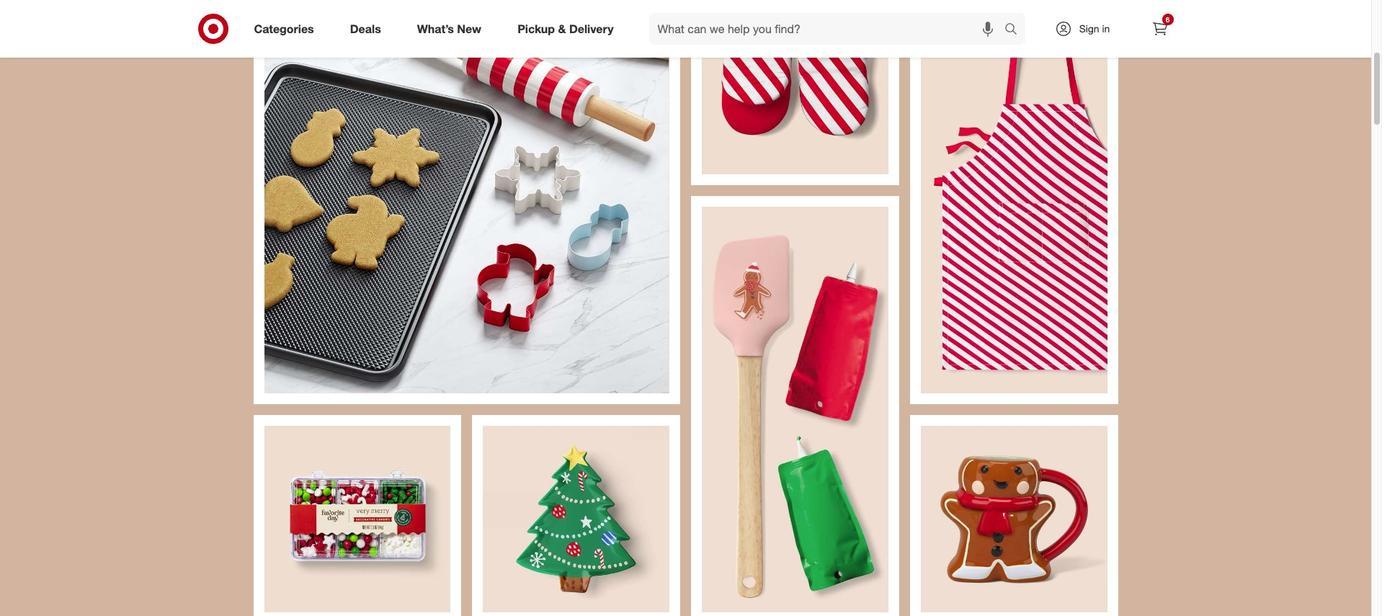Task type: locate. For each thing, give the bounding box(es) containing it.
delivery
[[569, 21, 614, 36]]

What can we help you find? suggestions appear below search field
[[649, 13, 1008, 45]]

what's new link
[[405, 13, 500, 45]]

pickup
[[518, 21, 555, 36]]

&
[[558, 21, 566, 36]]

6
[[1166, 15, 1170, 24]]

search button
[[998, 13, 1032, 48]]

sign in link
[[1043, 13, 1133, 45]]

deals
[[350, 21, 381, 36]]

what's new
[[417, 21, 482, 36]]

categories
[[254, 21, 314, 36]]

new
[[457, 21, 482, 36]]

sign
[[1079, 22, 1100, 35]]



Task type: vqa. For each thing, say whether or not it's contained in the screenshot.
Pickup & Delivery
yes



Task type: describe. For each thing, give the bounding box(es) containing it.
deals link
[[338, 13, 399, 45]]

search
[[998, 23, 1032, 37]]

pickup & delivery link
[[505, 13, 632, 45]]

in
[[1102, 22, 1110, 35]]

what's
[[417, 21, 454, 36]]

sign in
[[1079, 22, 1110, 35]]

categories link
[[242, 13, 332, 45]]

pickup & delivery
[[518, 21, 614, 36]]

6 link
[[1144, 13, 1176, 45]]



